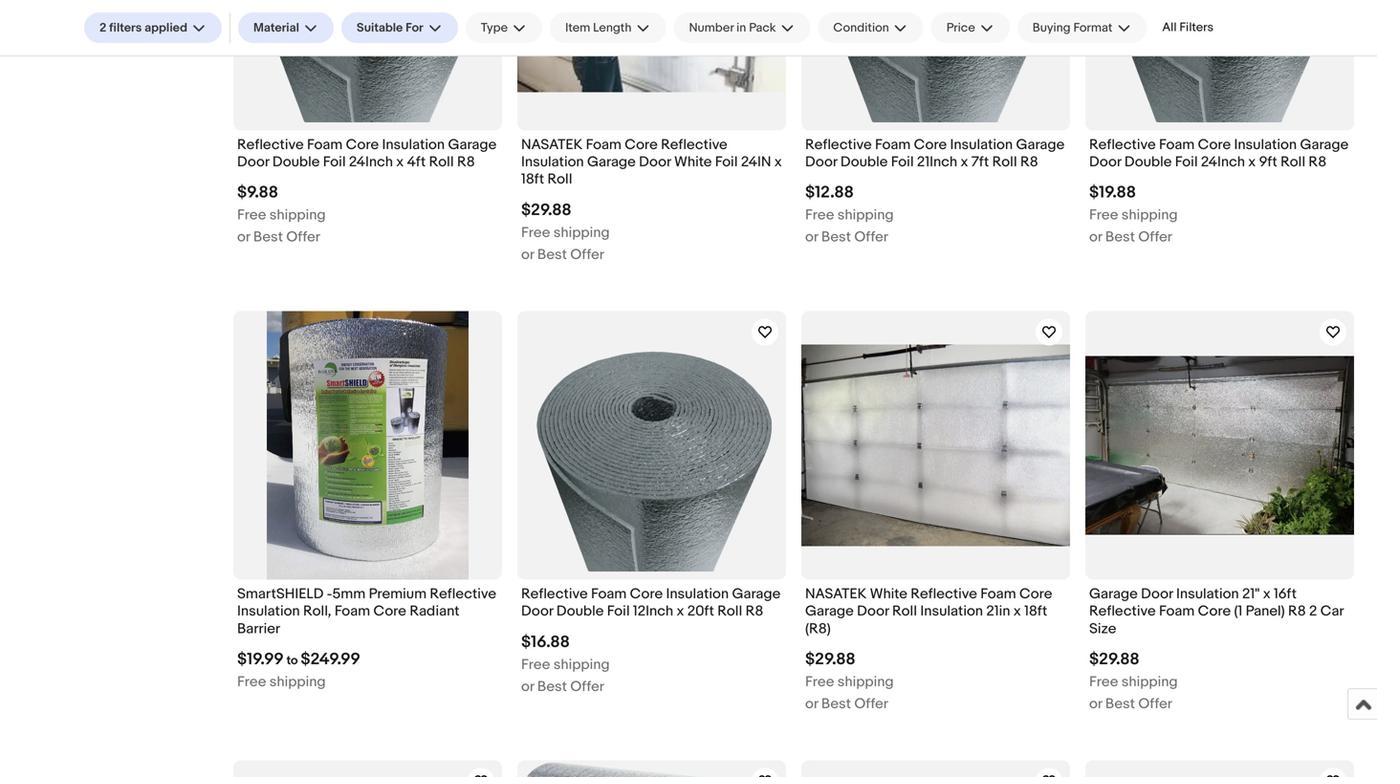 Task type: describe. For each thing, give the bounding box(es) containing it.
garage inside nasatek foam core reflective insulation garage door white foil 24in x 18ft roll
[[587, 154, 636, 171]]

foam inside smartshield -5mm premium reflective insulation roll, foam core radiant barrier
[[335, 603, 370, 621]]

shipping for reflective foam core insulation garage door double foil 21inch x 7ft roll r8
[[838, 207, 894, 224]]

reflective foam core insulation garage door double foil 12inch x 20ft roll r8 link
[[521, 586, 783, 626]]

$9.88 free shipping or best offer
[[237, 183, 326, 246]]

roll for $12.88
[[993, 154, 1018, 171]]

best for nasatek foam core reflective insulation garage door white foil 24in x 18ft roll
[[538, 246, 567, 264]]

garage door insulation  21" x 16ft reflective foam core (1 panel) r8 2 car size link
[[1090, 586, 1351, 643]]

reflective inside nasatek foam core reflective insulation garage door white foil 24in x 18ft roll
[[661, 136, 728, 153]]

2 rolls: 48x10' reflective insulation roll foam core radiant barrier garage door image
[[518, 763, 786, 778]]

x inside nasatek foam core reflective insulation garage door white foil 24in x 18ft roll
[[775, 154, 782, 171]]

$19.88
[[1090, 183, 1136, 203]]

reflective foam core insulation garage door double foil 12inch x 20ft roll r8
[[521, 586, 781, 621]]

applied
[[145, 20, 187, 35]]

or for reflective foam core insulation garage door double foil 24inch x 4ft roll r8
[[237, 229, 250, 246]]

reflective foam core insulation garage door double foil 24inch x 4ft roll r8
[[237, 136, 497, 171]]

21in
[[987, 603, 1011, 621]]

nasatek white reflective foam core garage door roll insulation 21in x 18ft (r8) image
[[802, 345, 1071, 547]]

type button
[[466, 12, 543, 43]]

free for reflective foam core insulation garage door double foil 24inch x 9ft roll r8
[[1090, 207, 1119, 224]]

car
[[1321, 603, 1344, 621]]

free for nasatek foam core reflective insulation garage door white foil 24in x 18ft roll
[[521, 224, 550, 241]]

or for reflective foam core insulation garage door double foil 12inch x 20ft roll r8
[[521, 679, 534, 696]]

18ft for insulation
[[521, 171, 544, 188]]

r8 for $9.88
[[457, 154, 475, 171]]

foil for $9.88
[[323, 154, 346, 171]]

roll for $19.88
[[1281, 154, 1306, 171]]

16ft
[[1274, 586, 1297, 603]]

buying
[[1033, 20, 1071, 35]]

foam inside nasatek foam core reflective insulation garage door white foil 24in x 18ft roll
[[586, 136, 622, 153]]

free for reflective foam core insulation garage door double foil 21inch x 7ft roll r8
[[806, 207, 835, 224]]

all filters
[[1163, 20, 1214, 35]]

door inside reflective foam core insulation garage door double foil 24inch x 4ft roll r8
[[237, 154, 269, 171]]

radiant
[[410, 603, 460, 621]]

roll for $16.88
[[718, 603, 743, 621]]

21"
[[1243, 586, 1260, 603]]

suitable for button
[[341, 12, 458, 43]]

reflective foam core insulation garage door double foil 24inch x 9ft roll r8
[[1090, 136, 1349, 171]]

insulation inside reflective foam core insulation garage door double foil 21inch x 7ft roll r8
[[950, 136, 1013, 153]]

smartshield -5mm premium reflective insulation roll, foam core radiant barrier
[[237, 586, 497, 638]]

12inch
[[633, 603, 674, 621]]

panel)
[[1246, 603, 1285, 621]]

item length
[[566, 20, 632, 35]]

premium
[[369, 586, 427, 603]]

garage inside reflective foam core insulation garage door double foil 21inch x 7ft roll r8
[[1016, 136, 1065, 153]]

door inside "garage door insulation  21" x 16ft reflective foam core (1 panel) r8 2 car size"
[[1141, 586, 1174, 603]]

roll for $9.88
[[429, 154, 454, 171]]

reflective foam core insulation garage door double foil 12inch x 20ft roll r8 image
[[518, 319, 786, 572]]

$12.88
[[806, 183, 854, 203]]

$249.99
[[301, 650, 360, 670]]

r8 for $12.88
[[1021, 154, 1039, 171]]

white inside nasatek foam core reflective insulation garage door white foil 24in x 18ft roll
[[674, 154, 712, 171]]

double for $19.88
[[1125, 154, 1172, 171]]

all filters button
[[1155, 12, 1222, 43]]

shipping for reflective foam core insulation garage door double foil 12inch x 20ft roll r8
[[554, 657, 610, 674]]

$19.99
[[237, 650, 284, 670]]

free for nasatek white reflective foam core garage door roll insulation 21in x 18ft (r8)
[[806, 674, 835, 691]]

foam inside reflective foam core insulation garage door double foil 24inch x 4ft roll r8
[[307, 136, 343, 153]]

x inside the reflective foam core insulation garage door double foil 24inch x 9ft roll r8
[[1249, 154, 1256, 171]]

best for reflective foam core insulation garage door double foil 24inch x 9ft roll r8
[[1106, 229, 1136, 246]]

door inside the reflective foam core insulation garage door double foil 24inch x 9ft roll r8
[[1090, 154, 1122, 171]]

foil inside nasatek foam core reflective insulation garage door white foil 24in x 18ft roll
[[715, 154, 738, 171]]

buying format
[[1033, 20, 1113, 35]]

material
[[253, 20, 299, 35]]

garage inside reflective foam core insulation garage door double foil 12inch x 20ft roll r8
[[732, 586, 781, 603]]

offer for reflective foam core insulation garage door double foil 24inch x 9ft roll r8
[[1139, 229, 1173, 246]]

$12.88 free shipping or best offer
[[806, 183, 894, 246]]

free for reflective foam core insulation garage door double foil 12inch x 20ft roll r8
[[521, 657, 550, 674]]

$19.88 free shipping or best offer
[[1090, 183, 1178, 246]]

or for nasatek white reflective foam core garage door roll insulation 21in x 18ft (r8)
[[806, 696, 818, 713]]

door inside nasatek foam core reflective insulation garage door white foil 24in x 18ft roll
[[639, 154, 671, 171]]

for
[[406, 20, 424, 35]]

2 inside "garage door insulation  21" x 16ft reflective foam core (1 panel) r8 2 car size"
[[1310, 603, 1318, 621]]

insulation inside "nasatek white reflective foam core garage door roll insulation 21in x 18ft (r8)"
[[921, 603, 984, 621]]

nasatek white reflective foam core garage door roll insulation 21in x 18ft (r8)
[[806, 586, 1053, 638]]

double for $12.88
[[841, 154, 888, 171]]

shipping for reflective foam core insulation garage door double foil 24inch x 4ft roll r8
[[270, 207, 326, 224]]

reflective inside "garage door insulation  21" x 16ft reflective foam core (1 panel) r8 2 car size"
[[1090, 603, 1156, 621]]

7ft
[[972, 154, 989, 171]]

white inside "nasatek white reflective foam core garage door roll insulation 21in x 18ft (r8)"
[[870, 586, 908, 603]]

nasatek for roll
[[521, 136, 583, 153]]

offer for reflective foam core insulation garage door double foil 12inch x 20ft roll r8
[[570, 679, 605, 696]]

garage inside "nasatek white reflective foam core garage door roll insulation 21in x 18ft (r8)"
[[806, 603, 854, 621]]

length
[[593, 20, 632, 35]]

4ft
[[407, 154, 426, 171]]

$29.88 for roll
[[521, 200, 572, 220]]

suitable for
[[357, 20, 424, 35]]

2 filters applied button
[[84, 12, 222, 43]]

reflective inside reflective foam core insulation garage door double foil 12inch x 20ft roll r8
[[521, 586, 588, 603]]

r8 for $16.88
[[746, 603, 764, 621]]

door inside reflective foam core insulation garage door double foil 12inch x 20ft roll r8
[[521, 603, 553, 621]]

item length button
[[550, 12, 666, 43]]

$16.88 free shipping or best offer
[[521, 633, 610, 696]]

insulation inside reflective foam core insulation garage door double foil 24inch x 4ft roll r8
[[382, 136, 445, 153]]

nasatek foam core reflective insulation garage door white foil 24in x 18ft roll
[[521, 136, 782, 188]]

reflective foam core insulation garage door double foil 21inch x 7ft roll r8 link
[[806, 136, 1067, 176]]

price button
[[932, 12, 1010, 43]]

reflective inside smartshield -5mm premium reflective insulation roll, foam core radiant barrier
[[430, 586, 497, 603]]

24inch for $9.88
[[349, 154, 393, 171]]

best for reflective foam core insulation garage door double foil 21inch x 7ft roll r8
[[822, 229, 851, 246]]

filters
[[109, 20, 142, 35]]

foam inside reflective foam core insulation garage door double foil 12inch x 20ft roll r8
[[591, 586, 627, 603]]

roll,
[[303, 603, 331, 621]]

or for nasatek foam core reflective insulation garage door white foil 24in x 18ft roll
[[521, 246, 534, 264]]

insulation inside nasatek foam core reflective insulation garage door white foil 24in x 18ft roll
[[521, 154, 584, 171]]

roll inside "nasatek white reflective foam core garage door roll insulation 21in x 18ft (r8)"
[[893, 603, 917, 621]]

2 inside 2 filters applied dropdown button
[[99, 20, 106, 35]]

$29.88 for (r8)
[[806, 650, 856, 670]]

2 horizontal spatial $29.88
[[1090, 650, 1140, 670]]

reflective inside the reflective foam core insulation garage door double foil 24inch x 9ft roll r8
[[1090, 136, 1156, 153]]

core inside smartshield -5mm premium reflective insulation roll, foam core radiant barrier
[[374, 603, 407, 621]]

best for nasatek white reflective foam core garage door roll insulation 21in x 18ft (r8)
[[822, 696, 851, 713]]

nasatek for (r8)
[[806, 586, 867, 603]]

foil for $12.88
[[891, 154, 914, 171]]

reflective foam core insulation garage door double foil 21inch x 7ft roll r8 image
[[802, 0, 1071, 122]]

offer for nasatek white reflective foam core garage door roll insulation 21in x 18ft (r8)
[[855, 696, 889, 713]]

$19.99 to $249.99 free shipping
[[237, 650, 360, 691]]

r8 inside "garage door insulation  21" x 16ft reflective foam core (1 panel) r8 2 car size"
[[1289, 603, 1307, 621]]

reflective inside reflective foam core insulation garage door double foil 21inch x 7ft roll r8
[[806, 136, 872, 153]]

door inside reflective foam core insulation garage door double foil 21inch x 7ft roll r8
[[806, 154, 838, 171]]

shipping inside $19.99 to $249.99 free shipping
[[270, 674, 326, 691]]

offer for nasatek foam core reflective insulation garage door white foil 24in x 18ft roll
[[570, 246, 605, 264]]

buying format button
[[1018, 12, 1147, 43]]



Task type: vqa. For each thing, say whether or not it's contained in the screenshot.
Core inside Garage Door Insulation  21" x 16ft Reflective Foam Core (1 Panel) R8 2 Car Size
yes



Task type: locate. For each thing, give the bounding box(es) containing it.
1 vertical spatial 2
[[1310, 603, 1318, 621]]

1 horizontal spatial $29.88
[[806, 650, 856, 670]]

free inside $12.88 free shipping or best offer
[[806, 207, 835, 224]]

foil for $16.88
[[607, 603, 630, 621]]

format
[[1074, 20, 1113, 35]]

x inside "garage door insulation  21" x 16ft reflective foam core (1 panel) r8 2 car size"
[[1263, 586, 1271, 603]]

offer inside $19.88 free shipping or best offer
[[1139, 229, 1173, 246]]

2 filters applied
[[99, 20, 187, 35]]

0 horizontal spatial nasatek
[[521, 136, 583, 153]]

best for reflective foam core insulation garage door double foil 12inch x 20ft roll r8
[[538, 679, 567, 696]]

double up $12.88 on the right of the page
[[841, 154, 888, 171]]

x
[[396, 154, 404, 171], [775, 154, 782, 171], [961, 154, 969, 171], [1249, 154, 1256, 171], [1263, 586, 1271, 603], [677, 603, 684, 621], [1014, 603, 1021, 621]]

reflective foam core insulation garage door double foil 24inch x 4ft roll r8 link
[[237, 136, 498, 176]]

double
[[273, 154, 320, 171], [841, 154, 888, 171], [1125, 154, 1172, 171], [557, 603, 604, 621]]

barrier
[[237, 621, 280, 638]]

reflective foam core insulation garage door double foil 24inch x 9ft roll r8 link
[[1090, 136, 1351, 176]]

or inside $12.88 free shipping or best offer
[[806, 229, 818, 246]]

shipping
[[270, 207, 326, 224], [838, 207, 894, 224], [1122, 207, 1178, 224], [554, 224, 610, 241], [554, 657, 610, 674], [270, 674, 326, 691], [838, 674, 894, 691], [1122, 674, 1178, 691]]

garage inside reflective foam core insulation garage door double foil 24inch x 4ft roll r8
[[448, 136, 497, 153]]

free inside $19.99 to $249.99 free shipping
[[237, 674, 266, 691]]

0 vertical spatial white
[[674, 154, 712, 171]]

24inch
[[349, 154, 393, 171], [1202, 154, 1246, 171]]

20ft
[[688, 603, 715, 621]]

foam
[[307, 136, 343, 153], [586, 136, 622, 153], [875, 136, 911, 153], [1159, 136, 1195, 153], [591, 586, 627, 603], [981, 586, 1017, 603], [335, 603, 370, 621], [1159, 603, 1195, 621]]

shipping inside $16.88 free shipping or best offer
[[554, 657, 610, 674]]

(1
[[1235, 603, 1243, 621]]

r8
[[457, 154, 475, 171], [1021, 154, 1039, 171], [1309, 154, 1327, 171], [746, 603, 764, 621], [1289, 603, 1307, 621]]

insulation inside the reflective foam core insulation garage door double foil 24inch x 9ft roll r8
[[1235, 136, 1297, 153]]

(r8)
[[806, 621, 831, 638]]

double for $9.88
[[273, 154, 320, 171]]

24in
[[741, 154, 772, 171]]

nasatek foam core reflective insulation garage door white foil 24in x 18ft roll image
[[518, 0, 786, 92]]

free
[[237, 207, 266, 224], [806, 207, 835, 224], [1090, 207, 1119, 224], [521, 224, 550, 241], [521, 657, 550, 674], [237, 674, 266, 691], [806, 674, 835, 691], [1090, 674, 1119, 691]]

nasatek
[[521, 136, 583, 153], [806, 586, 867, 603]]

shipping for nasatek foam core reflective insulation garage door white foil 24in x 18ft roll
[[554, 224, 610, 241]]

x right "24in"
[[775, 154, 782, 171]]

best inside $12.88 free shipping or best offer
[[822, 229, 851, 246]]

free inside $9.88 free shipping or best offer
[[237, 207, 266, 224]]

price
[[947, 20, 976, 35]]

free inside $16.88 free shipping or best offer
[[521, 657, 550, 674]]

offer
[[286, 229, 320, 246], [855, 229, 889, 246], [1139, 229, 1173, 246], [570, 246, 605, 264], [570, 679, 605, 696], [855, 696, 889, 713], [1139, 696, 1173, 713]]

r8 inside reflective foam core insulation garage door double foil 21inch x 7ft roll r8
[[1021, 154, 1039, 171]]

1 horizontal spatial $29.88 free shipping or best offer
[[806, 650, 894, 713]]

reflective inside "nasatek white reflective foam core garage door roll insulation 21in x 18ft (r8)"
[[911, 586, 978, 603]]

foil inside reflective foam core insulation garage door double foil 24inch x 4ft roll r8
[[323, 154, 346, 171]]

core inside reflective foam core insulation garage door double foil 24inch x 4ft roll r8
[[346, 136, 379, 153]]

0 horizontal spatial 24inch
[[349, 154, 393, 171]]

r8 right 20ft
[[746, 603, 764, 621]]

nasatek reflective foam core insulation garage door double foil 24in x 4ft roll image
[[233, 769, 502, 778]]

double inside the reflective foam core insulation garage door double foil 24inch x 9ft roll r8
[[1125, 154, 1172, 171]]

door inside "nasatek white reflective foam core garage door roll insulation 21in x 18ft (r8)"
[[857, 603, 889, 621]]

2 horizontal spatial $29.88 free shipping or best offer
[[1090, 650, 1178, 713]]

x inside reflective foam core insulation garage door double foil 24inch x 4ft roll r8
[[396, 154, 404, 171]]

5mm
[[332, 586, 366, 603]]

r8 right 9ft
[[1309, 154, 1327, 171]]

or inside $19.88 free shipping or best offer
[[1090, 229, 1103, 246]]

shipping for reflective foam core insulation garage door double foil 24inch x 9ft roll r8
[[1122, 207, 1178, 224]]

2 24inch from the left
[[1202, 154, 1246, 171]]

suitable
[[357, 20, 403, 35]]

0 horizontal spatial 18ft
[[521, 171, 544, 188]]

garage door insulation  21" x 16ft reflective foam core (1 panel) r8 2 car size
[[1090, 586, 1344, 638]]

foam inside "nasatek white reflective foam core garage door roll insulation 21in x 18ft (r8)"
[[981, 586, 1017, 603]]

or for reflective foam core insulation garage door double foil 21inch x 7ft roll r8
[[806, 229, 818, 246]]

9ft
[[1260, 154, 1278, 171]]

smartshield
[[237, 586, 324, 603]]

roll inside the reflective foam core insulation garage door double foil 24inch x 9ft roll r8
[[1281, 154, 1306, 171]]

double up the $19.88
[[1125, 154, 1172, 171]]

18ft for core
[[1025, 603, 1048, 621]]

core inside nasatek foam core reflective insulation garage door white foil 24in x 18ft roll
[[625, 136, 658, 153]]

or inside $9.88 free shipping or best offer
[[237, 229, 250, 246]]

nasatek inside "nasatek white reflective foam core garage door roll insulation 21in x 18ft (r8)"
[[806, 586, 867, 603]]

core inside "garage door insulation  21" x 16ft reflective foam core (1 panel) r8 2 car size"
[[1198, 603, 1231, 621]]

0 vertical spatial 2
[[99, 20, 106, 35]]

number in pack
[[689, 20, 776, 35]]

$29.88
[[521, 200, 572, 220], [806, 650, 856, 670], [1090, 650, 1140, 670]]

nasatek foam core reflective insulation garage door white foil 24in x 18ft roll link
[[521, 136, 783, 193]]

offer inside $12.88 free shipping or best offer
[[855, 229, 889, 246]]

24inch left 4ft
[[349, 154, 393, 171]]

reflective foam core insulation garage door double foil 21inch x 7ft roll r8
[[806, 136, 1065, 171]]

free for reflective foam core insulation garage door double foil 24inch x 4ft roll r8
[[237, 207, 266, 224]]

foil inside reflective foam core insulation garage door double foil 21inch x 7ft roll r8
[[891, 154, 914, 171]]

reflective foam core insulation garage door double foil 24inch x 4ft roll r8 image
[[233, 0, 502, 122]]

pack
[[749, 20, 776, 35]]

r8 inside the reflective foam core insulation garage door double foil 24inch x 9ft roll r8
[[1309, 154, 1327, 171]]

reflective inside reflective foam core insulation garage door double foil 24inch x 4ft roll r8
[[237, 136, 304, 153]]

foil for $19.88
[[1176, 154, 1198, 171]]

18ft inside "nasatek white reflective foam core garage door roll insulation 21in x 18ft (r8)"
[[1025, 603, 1048, 621]]

foil
[[323, 154, 346, 171], [715, 154, 738, 171], [891, 154, 914, 171], [1176, 154, 1198, 171], [607, 603, 630, 621]]

filters
[[1180, 20, 1214, 35]]

foil up $19.88 free shipping or best offer
[[1176, 154, 1198, 171]]

18ft
[[521, 171, 544, 188], [1025, 603, 1048, 621]]

or inside $16.88 free shipping or best offer
[[521, 679, 534, 696]]

best for reflective foam core insulation garage door double foil 24inch x 4ft roll r8
[[253, 229, 283, 246]]

1 horizontal spatial 18ft
[[1025, 603, 1048, 621]]

24inch for $19.88
[[1202, 154, 1246, 171]]

1 24inch from the left
[[349, 154, 393, 171]]

0 horizontal spatial 2
[[99, 20, 106, 35]]

1 horizontal spatial white
[[870, 586, 908, 603]]

double inside reflective foam core insulation garage door double foil 24inch x 4ft roll r8
[[273, 154, 320, 171]]

in
[[737, 20, 747, 35]]

nasatek white reflective foam core garage door roll insulation 21in x 18ft (r8) link
[[806, 586, 1067, 643]]

0 vertical spatial 18ft
[[521, 171, 544, 188]]

offer for reflective foam core insulation garage door double foil 21inch x 7ft roll r8
[[855, 229, 889, 246]]

best inside $9.88 free shipping or best offer
[[253, 229, 283, 246]]

21inch
[[917, 154, 958, 171]]

double for $16.88
[[557, 603, 604, 621]]

24inch inside the reflective foam core insulation garage door double foil 24inch x 9ft roll r8
[[1202, 154, 1246, 171]]

touch n seal 200 bf spray foam insulation kit 1.75 closed cell, free shipping! image
[[1086, 761, 1355, 778]]

$29.88 free shipping or best offer for roll
[[521, 200, 610, 264]]

$16.88
[[521, 633, 570, 653]]

$9.88
[[237, 183, 278, 203]]

1 vertical spatial 18ft
[[1025, 603, 1048, 621]]

all
[[1163, 20, 1177, 35]]

x left 4ft
[[396, 154, 404, 171]]

material button
[[238, 12, 334, 43]]

double inside reflective foam core insulation garage door double foil 21inch x 7ft roll r8
[[841, 154, 888, 171]]

x left 20ft
[[677, 603, 684, 621]]

1 horizontal spatial 24inch
[[1202, 154, 1246, 171]]

best inside $16.88 free shipping or best offer
[[538, 679, 567, 696]]

r8 inside reflective foam core insulation garage door double foil 12inch x 20ft roll r8
[[746, 603, 764, 621]]

foil up $9.88 free shipping or best offer
[[323, 154, 346, 171]]

0 horizontal spatial $29.88 free shipping or best offer
[[521, 200, 610, 264]]

foam inside reflective foam core insulation garage door double foil 21inch x 7ft roll r8
[[875, 136, 911, 153]]

r8 right 7ft
[[1021, 154, 1039, 171]]

18ft inside nasatek foam core reflective insulation garage door white foil 24in x 18ft roll
[[521, 171, 544, 188]]

roll inside reflective foam core insulation garage door double foil 21inch x 7ft roll r8
[[993, 154, 1018, 171]]

1 vertical spatial nasatek
[[806, 586, 867, 603]]

or
[[237, 229, 250, 246], [806, 229, 818, 246], [1090, 229, 1103, 246], [521, 246, 534, 264], [521, 679, 534, 696], [806, 696, 818, 713], [1090, 696, 1103, 713]]

insulation inside smartshield -5mm premium reflective insulation roll, foam core radiant barrier
[[237, 603, 300, 621]]

x inside "nasatek white reflective foam core garage door roll insulation 21in x 18ft (r8)"
[[1014, 603, 1021, 621]]

core inside reflective foam core insulation garage door double foil 12inch x 20ft roll r8
[[630, 586, 663, 603]]

reflective foam core insulation garage door double foil 24inch x 9ft roll r8 image
[[1086, 0, 1355, 122]]

0 horizontal spatial white
[[674, 154, 712, 171]]

double inside reflective foam core insulation garage door double foil 12inch x 20ft roll r8
[[557, 603, 604, 621]]

item
[[566, 20, 591, 35]]

double up $9.88
[[273, 154, 320, 171]]

insulation inside reflective foam core insulation garage door double foil 12inch x 20ft roll r8
[[666, 586, 729, 603]]

foil left 12inch
[[607, 603, 630, 621]]

white
[[674, 154, 712, 171], [870, 586, 908, 603]]

24inch inside reflective foam core insulation garage door double foil 24inch x 4ft roll r8
[[349, 154, 393, 171]]

1 horizontal spatial nasatek
[[806, 586, 867, 603]]

r8 inside reflective foam core insulation garage door double foil 24inch x 4ft roll r8
[[457, 154, 475, 171]]

door
[[237, 154, 269, 171], [639, 154, 671, 171], [806, 154, 838, 171], [1090, 154, 1122, 171], [1141, 586, 1174, 603], [521, 603, 553, 621], [857, 603, 889, 621]]

foam inside "garage door insulation  21" x 16ft reflective foam core (1 panel) r8 2 car size"
[[1159, 603, 1195, 621]]

x left 7ft
[[961, 154, 969, 171]]

best
[[253, 229, 283, 246], [822, 229, 851, 246], [1106, 229, 1136, 246], [538, 246, 567, 264], [538, 679, 567, 696], [822, 696, 851, 713], [1106, 696, 1136, 713]]

free inside $19.88 free shipping or best offer
[[1090, 207, 1119, 224]]

-
[[327, 586, 332, 603]]

x right 21in
[[1014, 603, 1021, 621]]

offer for reflective foam core insulation garage door double foil 24inch x 4ft roll r8
[[286, 229, 320, 246]]

insulation
[[382, 136, 445, 153], [950, 136, 1013, 153], [1235, 136, 1297, 153], [521, 154, 584, 171], [666, 586, 729, 603], [1177, 586, 1240, 603], [237, 603, 300, 621], [921, 603, 984, 621]]

x left 9ft
[[1249, 154, 1256, 171]]

offer inside $9.88 free shipping or best offer
[[286, 229, 320, 246]]

1 vertical spatial white
[[870, 586, 908, 603]]

double up $16.88
[[557, 603, 604, 621]]

roll inside nasatek foam core reflective insulation garage door white foil 24in x 18ft roll
[[548, 171, 573, 188]]

garage
[[448, 136, 497, 153], [1016, 136, 1065, 153], [1301, 136, 1349, 153], [587, 154, 636, 171], [732, 586, 781, 603], [1090, 586, 1138, 603], [806, 603, 854, 621]]

r8 for $19.88
[[1309, 154, 1327, 171]]

0 vertical spatial nasatek
[[521, 136, 583, 153]]

garage door insulation  21" x 16ft reflective foam core (1 panel) r8 2 car size image
[[1086, 356, 1355, 535]]

r8 right 4ft
[[457, 154, 475, 171]]

insulation inside "garage door insulation  21" x 16ft reflective foam core (1 panel) r8 2 car size"
[[1177, 586, 1240, 603]]

foam inside the reflective foam core insulation garage door double foil 24inch x 9ft roll r8
[[1159, 136, 1195, 153]]

0 horizontal spatial $29.88
[[521, 200, 572, 220]]

$29.88 free shipping or best offer
[[521, 200, 610, 264], [806, 650, 894, 713], [1090, 650, 1178, 713]]

x inside reflective foam core insulation garage door double foil 12inch x 20ft roll r8
[[677, 603, 684, 621]]

type
[[481, 20, 508, 35]]

x right 21"
[[1263, 586, 1271, 603]]

smartshield -5mm premium reflective insulation roll, foam core radiant barrier image
[[267, 311, 469, 580]]

core inside "nasatek white reflective foam core garage door roll insulation 21in x 18ft (r8)"
[[1020, 586, 1053, 603]]

shipping inside $9.88 free shipping or best offer
[[270, 207, 326, 224]]

number in pack button
[[674, 12, 811, 43]]

condition button
[[818, 12, 924, 43]]

roll inside reflective foam core insulation garage door double foil 24inch x 4ft roll r8
[[429, 154, 454, 171]]

$29.88 free shipping or best offer for (r8)
[[806, 650, 894, 713]]

2
[[99, 20, 106, 35], [1310, 603, 1318, 621]]

core inside the reflective foam core insulation garage door double foil 24inch x 9ft roll r8
[[1198, 136, 1231, 153]]

size
[[1090, 621, 1117, 638]]

condition
[[834, 20, 889, 35]]

core inside reflective foam core insulation garage door double foil 21inch x 7ft roll r8
[[914, 136, 947, 153]]

shipping inside $19.88 free shipping or best offer
[[1122, 207, 1178, 224]]

core
[[346, 136, 379, 153], [625, 136, 658, 153], [914, 136, 947, 153], [1198, 136, 1231, 153], [630, 586, 663, 603], [1020, 586, 1053, 603], [374, 603, 407, 621], [1198, 603, 1231, 621]]

or for reflective foam core insulation garage door double foil 24inch x 9ft roll r8
[[1090, 229, 1103, 246]]

1 horizontal spatial 2
[[1310, 603, 1318, 621]]

x inside reflective foam core insulation garage door double foil 21inch x 7ft roll r8
[[961, 154, 969, 171]]

24inch left 9ft
[[1202, 154, 1246, 171]]

2 left car
[[1310, 603, 1318, 621]]

roll inside reflective foam core insulation garage door double foil 12inch x 20ft roll r8
[[718, 603, 743, 621]]

garage inside "garage door insulation  21" x 16ft reflective foam core (1 panel) r8 2 car size"
[[1090, 586, 1138, 603]]

foil inside reflective foam core insulation garage door double foil 12inch x 20ft roll r8
[[607, 603, 630, 621]]

best inside $19.88 free shipping or best offer
[[1106, 229, 1136, 246]]

to
[[287, 654, 298, 669]]

r8 down 16ft
[[1289, 603, 1307, 621]]

offer inside $16.88 free shipping or best offer
[[570, 679, 605, 696]]

foil left "24in"
[[715, 154, 738, 171]]

garage inside the reflective foam core insulation garage door double foil 24inch x 9ft roll r8
[[1301, 136, 1349, 153]]

reflective
[[237, 136, 304, 153], [661, 136, 728, 153], [806, 136, 872, 153], [1090, 136, 1156, 153], [430, 586, 497, 603], [521, 586, 588, 603], [911, 586, 978, 603], [1090, 603, 1156, 621]]

nasatek inside nasatek foam core reflective insulation garage door white foil 24in x 18ft roll
[[521, 136, 583, 153]]

foil left 21inch
[[891, 154, 914, 171]]

number
[[689, 20, 734, 35]]

smartshield -5mm premium reflective insulation roll, foam core radiant barrier link
[[237, 586, 498, 643]]

roll
[[429, 154, 454, 171], [993, 154, 1018, 171], [1281, 154, 1306, 171], [548, 171, 573, 188], [718, 603, 743, 621], [893, 603, 917, 621]]

2 left filters
[[99, 20, 106, 35]]

shipping for nasatek white reflective foam core garage door roll insulation 21in x 18ft (r8)
[[838, 674, 894, 691]]



